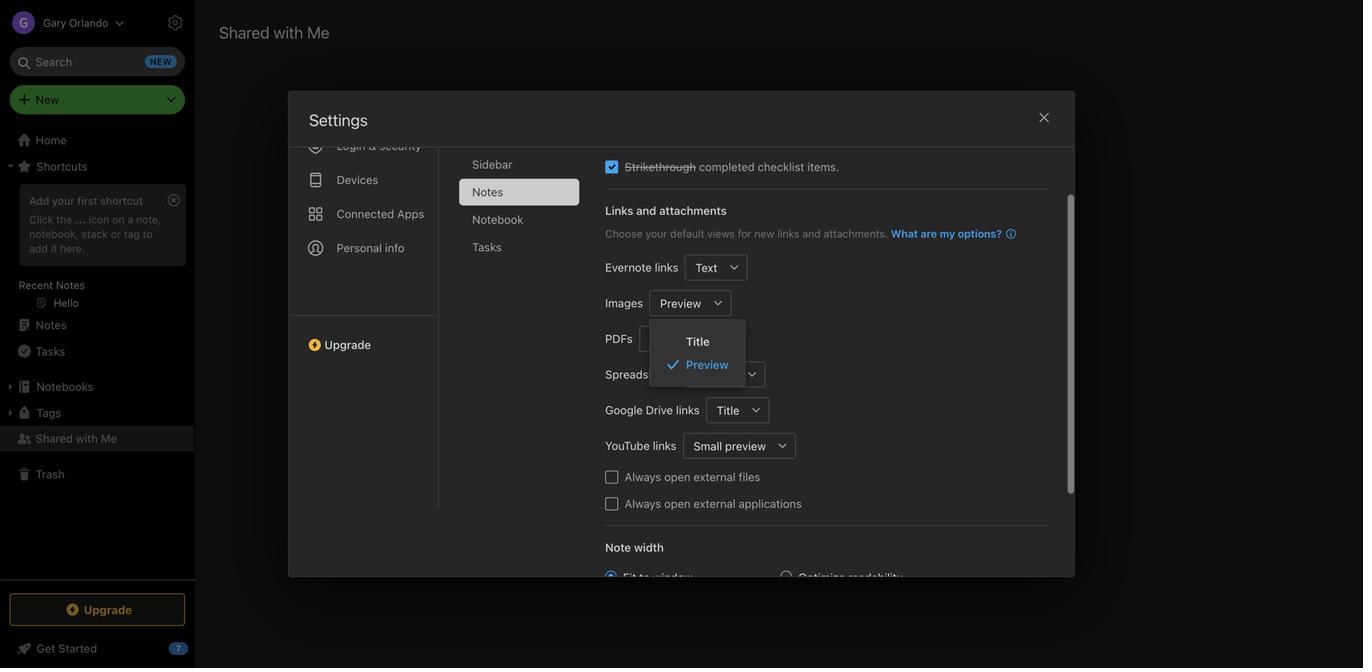 Task type: locate. For each thing, give the bounding box(es) containing it.
0 vertical spatial and
[[636, 204, 656, 217]]

0 horizontal spatial title
[[686, 335, 710, 349]]

1 vertical spatial preview
[[686, 358, 729, 372]]

title button
[[706, 398, 744, 424]]

0 vertical spatial here.
[[60, 243, 85, 255]]

0 horizontal spatial upgrade
[[84, 604, 132, 617]]

Choose default view option for Spreadsheets field
[[684, 362, 766, 388]]

upgrade for bottom upgrade "popup button"
[[84, 604, 132, 617]]

0 vertical spatial preview
[[660, 297, 701, 310]]

Select218 checkbox
[[605, 161, 618, 174]]

1 horizontal spatial your
[[646, 228, 667, 240]]

0 horizontal spatial your
[[52, 195, 75, 207]]

note width
[[605, 541, 664, 555]]

2 vertical spatial and
[[652, 417, 674, 432]]

choose your default views for new links and attachments.
[[605, 228, 888, 240]]

links down drive
[[653, 439, 677, 453]]

1 horizontal spatial upgrade
[[325, 338, 371, 352]]

here.
[[60, 243, 85, 255], [914, 417, 944, 432]]

are
[[921, 228, 937, 240]]

notebook
[[472, 213, 524, 226]]

0 horizontal spatial shared with me
[[36, 432, 117, 446]]

None search field
[[21, 47, 174, 76]]

notes inside tab
[[472, 185, 503, 199]]

with
[[274, 23, 303, 42], [787, 417, 811, 432], [76, 432, 98, 446]]

group
[[0, 179, 194, 319]]

upgrade for upgrade "popup button" within tab list
[[325, 338, 371, 352]]

upgrade
[[325, 338, 371, 352], [84, 604, 132, 617]]

new
[[754, 228, 775, 240]]

and left attachments.
[[803, 228, 821, 240]]

new
[[36, 93, 59, 106]]

0 vertical spatial shared
[[772, 385, 818, 402]]

personal
[[337, 241, 382, 255]]

0 vertical spatial upgrade
[[325, 338, 371, 352]]

0 vertical spatial your
[[52, 195, 75, 207]]

and inside 'shared with me' element
[[652, 417, 674, 432]]

strikethrough
[[625, 160, 696, 174]]

1 horizontal spatial tasks
[[472, 241, 502, 254]]

to right fit
[[639, 571, 650, 585]]

tasks
[[472, 241, 502, 254], [36, 345, 65, 358]]

0 horizontal spatial here.
[[60, 243, 85, 255]]

0 horizontal spatial tasks
[[36, 345, 65, 358]]

apps
[[397, 207, 424, 221]]

external for applications
[[694, 497, 736, 511]]

applications
[[739, 497, 802, 511]]

title link
[[651, 330, 745, 353]]

2 always from the top
[[625, 497, 661, 511]]

always right always open external files checkbox
[[625, 471, 661, 484]]

strikethrough completed checklist items.
[[625, 160, 840, 174]]

to down note,
[[143, 228, 153, 240]]

shared down tags
[[36, 432, 73, 446]]

me
[[307, 23, 330, 42], [101, 432, 117, 446]]

1 horizontal spatial me
[[307, 23, 330, 42]]

1 always from the top
[[625, 471, 661, 484]]

choose default view option for pdfs image
[[639, 326, 741, 352]]

1 horizontal spatial upgrade button
[[289, 315, 438, 358]]

the
[[56, 213, 72, 226]]

notes right recent
[[56, 279, 85, 291]]

here. inside icon on a note, notebook, stack or tag to add it here.
[[60, 243, 85, 255]]

notes down sidebar
[[472, 185, 503, 199]]

shared right settings image
[[219, 23, 270, 42]]

new button
[[10, 85, 185, 114]]

expand notebooks image
[[4, 381, 17, 394]]

0 horizontal spatial tab list
[[289, 80, 439, 509]]

title down nothing
[[717, 404, 740, 417]]

2 external from the top
[[694, 497, 736, 511]]

1 horizontal spatial title
[[717, 404, 740, 417]]

nothing
[[716, 385, 769, 402]]

title inside dropdown list menu
[[686, 335, 710, 349]]

option group containing fit to window
[[605, 570, 937, 669]]

1 vertical spatial your
[[646, 228, 667, 240]]

1 horizontal spatial to
[[639, 571, 650, 585]]

shared up notes and notebooks shared with you will show up here.
[[772, 385, 818, 402]]

up
[[896, 417, 911, 432]]

tasks up notebooks
[[36, 345, 65, 358]]

upgrade button
[[289, 315, 438, 358], [10, 594, 185, 627]]

1 horizontal spatial shared with me
[[219, 23, 330, 42]]

tasks down 'notebook' at the top of the page
[[472, 241, 502, 254]]

shared with me
[[219, 23, 330, 42], [36, 432, 117, 446]]

1 vertical spatial to
[[639, 571, 650, 585]]

preview down title link
[[686, 358, 729, 372]]

1 vertical spatial tasks
[[36, 345, 65, 358]]

choose
[[605, 228, 643, 240]]

and right links
[[636, 204, 656, 217]]

open up always open external applications in the bottom of the page
[[664, 471, 691, 484]]

devices
[[337, 173, 378, 187]]

shared up preview
[[743, 417, 783, 432]]

notes
[[472, 185, 503, 199], [56, 279, 85, 291], [36, 319, 67, 332], [614, 417, 649, 432]]

here. right up
[[914, 417, 944, 432]]

here. right it
[[60, 243, 85, 255]]

0 vertical spatial open
[[664, 471, 691, 484]]

it
[[51, 243, 57, 255]]

0 vertical spatial tasks
[[472, 241, 502, 254]]

your up the
[[52, 195, 75, 207]]

option group
[[605, 570, 937, 669]]

0 vertical spatial to
[[143, 228, 153, 240]]

to
[[143, 228, 153, 240], [639, 571, 650, 585]]

1 vertical spatial shared with me
[[36, 432, 117, 446]]

shared
[[219, 23, 270, 42], [36, 432, 73, 446]]

always right always open external applications option
[[625, 497, 661, 511]]

Always open external applications checkbox
[[605, 498, 618, 511]]

evernote links
[[605, 261, 679, 274]]

tab list
[[289, 80, 439, 509], [459, 96, 592, 509]]

tags
[[37, 406, 61, 420]]

my
[[940, 228, 955, 240]]

show
[[862, 417, 892, 432]]

0 vertical spatial external
[[694, 471, 736, 484]]

links and attachments
[[605, 204, 727, 217]]

your for default
[[646, 228, 667, 240]]

preview up the choose default view option for pdfs field
[[660, 297, 701, 310]]

notebook tab
[[459, 207, 579, 233]]

1 vertical spatial upgrade
[[84, 604, 132, 617]]

always
[[625, 471, 661, 484], [625, 497, 661, 511]]

checklist
[[758, 160, 805, 174]]

your
[[52, 195, 75, 207], [646, 228, 667, 240]]

title
[[686, 335, 710, 349], [717, 404, 740, 417]]

tree
[[0, 127, 195, 579]]

title up preview link
[[686, 335, 710, 349]]

1 horizontal spatial here.
[[914, 417, 944, 432]]

shared with me element
[[195, 0, 1363, 669]]

1 vertical spatial title
[[717, 404, 740, 417]]

preview
[[725, 440, 766, 453]]

upgrade button inside tab list
[[289, 315, 438, 358]]

links
[[605, 204, 633, 217]]

tab list containing login & security
[[289, 80, 439, 509]]

default
[[670, 228, 705, 240]]

1 vertical spatial open
[[664, 497, 691, 511]]

and for notebooks
[[652, 417, 674, 432]]

Choose default view option for YouTube links field
[[683, 433, 796, 459]]

on
[[112, 213, 125, 226]]

1 external from the top
[[694, 471, 736, 484]]

your down links and attachments
[[646, 228, 667, 240]]

upgrade inside tab list
[[325, 338, 371, 352]]

fit to window
[[623, 571, 693, 585]]

close image
[[1035, 108, 1054, 127]]

1 vertical spatial here.
[[914, 417, 944, 432]]

tasks tab
[[459, 234, 579, 261]]

text button
[[685, 255, 722, 281]]

tab list for choose your default views for new links and attachments.
[[459, 96, 592, 509]]

links
[[778, 228, 800, 240], [655, 261, 679, 274], [676, 404, 700, 417], [653, 439, 677, 453]]

0 vertical spatial upgrade button
[[289, 315, 438, 358]]

1 horizontal spatial with
[[274, 23, 303, 42]]

images
[[605, 297, 643, 310]]

1 vertical spatial always
[[625, 497, 661, 511]]

and
[[636, 204, 656, 217], [803, 228, 821, 240], [652, 417, 674, 432]]

tab list containing sidebar
[[459, 96, 592, 509]]

0 horizontal spatial to
[[143, 228, 153, 240]]

click the ...
[[29, 213, 86, 226]]

security
[[380, 139, 421, 153]]

and for attachments
[[636, 204, 656, 217]]

1 vertical spatial shared
[[743, 417, 783, 432]]

notes up youtube
[[614, 417, 649, 432]]

google drive links
[[605, 404, 700, 417]]

0 horizontal spatial with
[[76, 432, 98, 446]]

1 open from the top
[[664, 471, 691, 484]]

icon
[[89, 213, 109, 226]]

fit
[[623, 571, 636, 585]]

1 vertical spatial external
[[694, 497, 736, 511]]

add
[[29, 195, 49, 207]]

here. inside 'shared with me' element
[[914, 417, 944, 432]]

connected apps
[[337, 207, 424, 221]]

&
[[369, 139, 376, 153]]

pdfs
[[605, 332, 633, 346]]

Always open external files checkbox
[[605, 471, 618, 484]]

external up always open external applications in the bottom of the page
[[694, 471, 736, 484]]

Choose default view option for Images field
[[650, 291, 731, 317]]

open down always open external files
[[664, 497, 691, 511]]

1 horizontal spatial tab list
[[459, 96, 592, 509]]

2 open from the top
[[664, 497, 691, 511]]

0 horizontal spatial upgrade button
[[10, 594, 185, 627]]

what
[[891, 228, 918, 240]]

1 vertical spatial me
[[101, 432, 117, 446]]

notebook,
[[29, 228, 79, 240]]

and up youtube links
[[652, 417, 674, 432]]

external down always open external files
[[694, 497, 736, 511]]

to inside icon on a note, notebook, stack or tag to add it here.
[[143, 228, 153, 240]]

notebooks link
[[0, 374, 194, 400]]

open for always open external applications
[[664, 497, 691, 511]]

1 vertical spatial upgrade button
[[10, 594, 185, 627]]

0 vertical spatial shared
[[219, 23, 270, 42]]

for
[[738, 228, 752, 240]]

0 horizontal spatial me
[[101, 432, 117, 446]]

0 vertical spatial title
[[686, 335, 710, 349]]

yet
[[822, 385, 843, 402]]

0 vertical spatial always
[[625, 471, 661, 484]]

1 vertical spatial shared
[[36, 432, 73, 446]]



Task type: describe. For each thing, give the bounding box(es) containing it.
shortcuts
[[37, 160, 87, 173]]

your for first
[[52, 195, 75, 207]]

notebooks
[[678, 417, 740, 432]]

optimize readability
[[799, 571, 903, 585]]

group containing add your first shortcut
[[0, 179, 194, 319]]

notes tab
[[459, 179, 579, 206]]

shared with me inside tree
[[36, 432, 117, 446]]

sidebar tab
[[459, 151, 579, 178]]

personal info
[[337, 241, 405, 255]]

notes and notebooks shared with you will show up here.
[[614, 417, 944, 432]]

title inside button
[[717, 404, 740, 417]]

with inside tree
[[76, 432, 98, 446]]

window
[[653, 571, 693, 585]]

small preview button
[[683, 433, 770, 459]]

preview inside button
[[660, 297, 701, 310]]

recent
[[19, 279, 53, 291]]

Choose default view option for Google Drive links field
[[706, 398, 770, 424]]

stack
[[82, 228, 108, 240]]

tags button
[[0, 400, 194, 426]]

will
[[839, 417, 858, 432]]

always for always open external files
[[625, 471, 661, 484]]

youtube links
[[605, 439, 677, 453]]

1 vertical spatial and
[[803, 228, 821, 240]]

add
[[29, 243, 48, 255]]

settings image
[[166, 13, 185, 32]]

width
[[634, 541, 664, 555]]

sidebar
[[472, 158, 513, 171]]

tasks button
[[0, 338, 194, 364]]

trash
[[36, 468, 65, 481]]

tab list for links and attachments
[[289, 80, 439, 509]]

notebooks
[[37, 380, 93, 394]]

or
[[111, 228, 121, 240]]

notes inside 'shared with me' element
[[614, 417, 649, 432]]

always open external files
[[625, 471, 760, 484]]

...
[[75, 213, 86, 226]]

login
[[337, 139, 365, 153]]

settings
[[309, 110, 368, 129]]

0 vertical spatial shared with me
[[219, 23, 330, 42]]

small
[[694, 440, 722, 453]]

views
[[707, 228, 735, 240]]

links left text button
[[655, 261, 679, 274]]

Choose default view option for Evernote links field
[[685, 255, 748, 281]]

notes inside group
[[56, 279, 85, 291]]

shortcuts button
[[0, 153, 194, 179]]

Choose default view option for PDFs field
[[639, 326, 741, 352]]

links right drive
[[676, 404, 700, 417]]

small preview
[[694, 440, 766, 453]]

dropdown list menu
[[651, 330, 745, 377]]

login & security
[[337, 139, 421, 153]]

text
[[696, 261, 718, 275]]

shortcut
[[100, 195, 143, 207]]

trash link
[[0, 462, 194, 488]]

tasks inside button
[[36, 345, 65, 358]]

what are my options?
[[891, 228, 1002, 240]]

icon on a note, notebook, stack or tag to add it here.
[[29, 213, 161, 255]]

Search text field
[[21, 47, 174, 76]]

google
[[605, 404, 643, 417]]

add your first shortcut
[[29, 195, 143, 207]]

optimize
[[799, 571, 845, 585]]

info
[[385, 241, 405, 255]]

attachments.
[[824, 228, 888, 240]]

preview inside dropdown list menu
[[686, 358, 729, 372]]

to inside option group
[[639, 571, 650, 585]]

a
[[128, 213, 133, 226]]

notes link
[[0, 312, 194, 338]]

note
[[605, 541, 631, 555]]

tasks inside tab
[[472, 241, 502, 254]]

preview button
[[650, 291, 706, 317]]

tree containing home
[[0, 127, 195, 579]]

preview link
[[651, 353, 745, 377]]

external for files
[[694, 471, 736, 484]]

you
[[815, 417, 836, 432]]

first
[[77, 195, 98, 207]]

completed
[[699, 160, 755, 174]]

0 horizontal spatial shared
[[36, 432, 73, 446]]

shared with me link
[[0, 426, 194, 452]]

spreadsheets
[[605, 368, 678, 381]]

note,
[[136, 213, 161, 226]]

expand tags image
[[4, 407, 17, 420]]

items.
[[808, 160, 840, 174]]

2 horizontal spatial with
[[787, 417, 811, 432]]

1 horizontal spatial shared
[[219, 23, 270, 42]]

attachments
[[659, 204, 727, 217]]

click
[[29, 213, 53, 226]]

always open external applications
[[625, 497, 802, 511]]

evernote
[[605, 261, 652, 274]]

links right new on the top right of the page
[[778, 228, 800, 240]]

youtube
[[605, 439, 650, 453]]

open for always open external files
[[664, 471, 691, 484]]

notes down the 'recent notes'
[[36, 319, 67, 332]]

0 vertical spatial me
[[307, 23, 330, 42]]

recent notes
[[19, 279, 85, 291]]

connected
[[337, 207, 394, 221]]

drive
[[646, 404, 673, 417]]

tag
[[124, 228, 140, 240]]

options?
[[958, 228, 1002, 240]]

always for always open external applications
[[625, 497, 661, 511]]

nothing shared yet
[[716, 385, 843, 402]]

readability
[[848, 571, 903, 585]]

home
[[36, 134, 67, 147]]



Task type: vqa. For each thing, say whether or not it's contained in the screenshot.
Dropdown List Menu
yes



